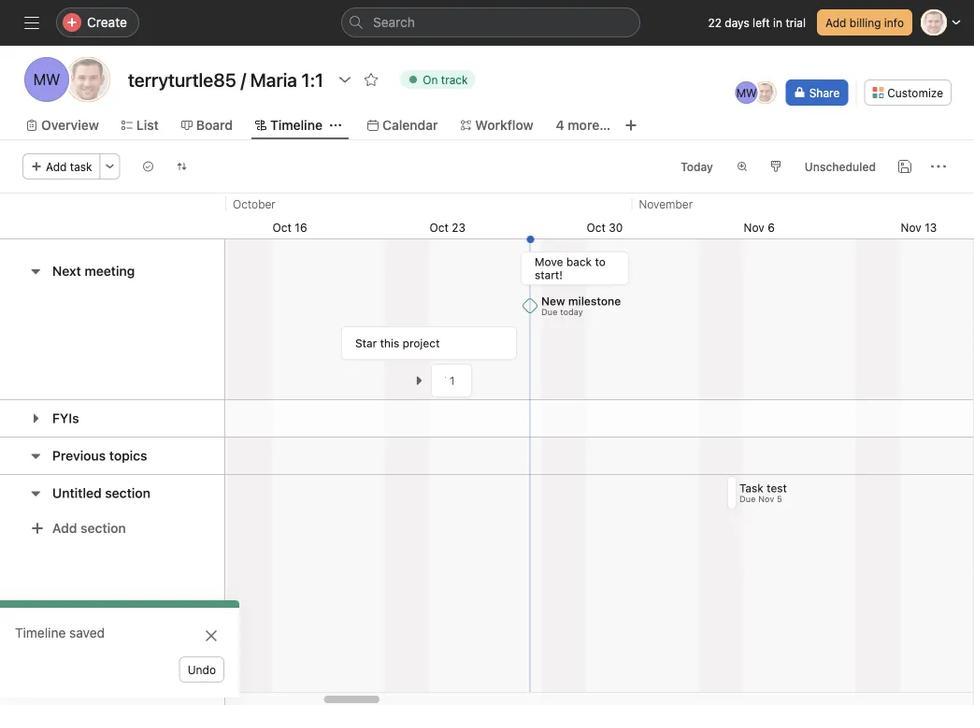 Task type: locate. For each thing, give the bounding box(es) containing it.
section
[[105, 485, 150, 501], [81, 520, 126, 536]]

1 vertical spatial add
[[46, 160, 67, 173]]

search button
[[341, 7, 641, 37]]

list
[[136, 117, 159, 133]]

nov left 13
[[901, 221, 922, 234]]

1 horizontal spatial timeline
[[270, 117, 323, 133]]

save options image
[[898, 159, 913, 174]]

mw up overview link
[[33, 71, 60, 88]]

to
[[596, 255, 606, 268]]

2 horizontal spatial oct
[[587, 221, 606, 234]]

1 vertical spatial due
[[740, 494, 756, 504]]

2 vertical spatial add
[[52, 520, 77, 536]]

add down 'untitled'
[[52, 520, 77, 536]]

mw left share button at the right top of page
[[737, 86, 757, 99]]

timeline left the tab actions icon
[[270, 117, 323, 133]]

None text field
[[123, 63, 328, 96]]

0 horizontal spatial timeline
[[15, 625, 66, 641]]

section down topics
[[105, 485, 150, 501]]

more actions image right save options icon
[[931, 159, 946, 174]]

add left task
[[46, 160, 67, 173]]

timeline inside timeline link
[[270, 117, 323, 133]]

due inside the task test due nov 5
[[740, 494, 756, 504]]

task
[[70, 160, 92, 173]]

1
[[450, 374, 455, 387]]

due inside new milestone due today
[[542, 307, 558, 317]]

track
[[441, 73, 468, 86]]

0 vertical spatial section
[[105, 485, 150, 501]]

section for untitled section
[[105, 485, 150, 501]]

section for add section
[[81, 520, 126, 536]]

october
[[233, 197, 276, 210]]

more actions image
[[931, 159, 946, 174], [104, 161, 116, 172]]

0 horizontal spatial oct
[[273, 221, 292, 234]]

star
[[356, 337, 378, 350]]

create
[[87, 14, 127, 30]]

13
[[925, 221, 937, 234]]

1 vertical spatial section
[[81, 520, 126, 536]]

1 horizontal spatial more actions image
[[931, 159, 946, 174]]

timeline
[[270, 117, 323, 133], [15, 625, 66, 641]]

nov 13
[[901, 221, 937, 234]]

0 horizontal spatial mw
[[33, 71, 60, 88]]

nov for nov 6
[[744, 221, 765, 234]]

today
[[681, 160, 713, 173]]

4
[[556, 117, 565, 133]]

tab actions image
[[330, 120, 341, 131]]

left
[[753, 16, 770, 29]]

due for new milestone
[[542, 307, 558, 317]]

timeline for timeline
[[270, 117, 323, 133]]

search list box
[[341, 7, 641, 37]]

due left 'today'
[[542, 307, 558, 317]]

timeline saved
[[15, 625, 105, 641]]

undo button
[[179, 656, 224, 683]]

share
[[810, 86, 840, 99]]

section down "untitled section" button
[[81, 520, 126, 536]]

saved
[[69, 625, 105, 641]]

fyis
[[52, 411, 79, 426]]

list link
[[121, 115, 159, 136]]

3 oct from the left
[[587, 221, 606, 234]]

0 vertical spatial timeline
[[270, 117, 323, 133]]

0 vertical spatial due
[[542, 307, 558, 317]]

add
[[826, 16, 847, 29], [46, 160, 67, 173], [52, 520, 77, 536]]

tt up overview
[[79, 71, 97, 88]]

6
[[768, 221, 775, 234]]

nov
[[744, 221, 765, 234], [901, 221, 922, 234], [759, 494, 775, 504]]

billing
[[850, 16, 881, 29]]

due
[[542, 307, 558, 317], [740, 494, 756, 504]]

add section button
[[22, 512, 133, 545]]

expand sidebar image
[[24, 15, 39, 30]]

back
[[567, 255, 592, 268]]

oct
[[273, 221, 292, 234], [430, 221, 449, 234], [587, 221, 606, 234]]

oct for oct 30
[[587, 221, 606, 234]]

add tab image
[[624, 118, 639, 133]]

days
[[725, 16, 750, 29]]

oct 23
[[430, 221, 466, 234]]

trial
[[786, 16, 806, 29]]

1 horizontal spatial due
[[740, 494, 756, 504]]

0 horizontal spatial more actions image
[[104, 161, 116, 172]]

timeline for timeline saved
[[15, 625, 66, 641]]

due for task test
[[740, 494, 756, 504]]

oct for oct 23
[[430, 221, 449, 234]]

0 horizontal spatial due
[[542, 307, 558, 317]]

due left test
[[740, 494, 756, 504]]

add for add section
[[52, 520, 77, 536]]

timeline link
[[255, 115, 323, 136]]

collapse task list for the section next meeting image
[[28, 264, 43, 279]]

next meeting button
[[52, 254, 135, 288]]

1 horizontal spatial oct
[[430, 221, 449, 234]]

23
[[452, 221, 466, 234]]

mw
[[33, 71, 60, 88], [737, 86, 757, 99]]

tt
[[79, 71, 97, 88], [758, 86, 773, 99]]

timeline left saved on the left of page
[[15, 625, 66, 641]]

nov for nov 13
[[901, 221, 922, 234]]

oct left 30
[[587, 221, 606, 234]]

nov left 5
[[759, 494, 775, 504]]

new milestone due today
[[542, 294, 622, 317]]

1 vertical spatial timeline
[[15, 625, 66, 641]]

add inside button
[[46, 160, 67, 173]]

project
[[403, 337, 440, 350]]

on track
[[423, 73, 468, 86]]

in
[[773, 16, 783, 29]]

4 more…
[[556, 117, 611, 133]]

oct left 16 at the left of the page
[[273, 221, 292, 234]]

collapse task list for the section previous topics image
[[28, 448, 43, 463]]

start!
[[535, 268, 563, 281]]

move
[[535, 255, 564, 268]]

untitled section
[[52, 485, 150, 501]]

customize
[[888, 86, 944, 99]]

november
[[639, 197, 693, 210]]

nov 6
[[744, 221, 775, 234]]

workflow
[[475, 117, 534, 133]]

add left billing
[[826, 16, 847, 29]]

0 vertical spatial add
[[826, 16, 847, 29]]

oct 16
[[273, 221, 307, 234]]

2 oct from the left
[[430, 221, 449, 234]]

nov left 6
[[744, 221, 765, 234]]

1 oct from the left
[[273, 221, 292, 234]]

more actions image right task
[[104, 161, 116, 172]]

untitled
[[52, 485, 102, 501]]

overview
[[41, 117, 99, 133]]

tt left share button at the right top of page
[[758, 86, 773, 99]]

oct left "23"
[[430, 221, 449, 234]]



Task type: describe. For each thing, give the bounding box(es) containing it.
nov inside the task test due nov 5
[[759, 494, 775, 504]]

fyis button
[[52, 402, 79, 435]]

add billing info
[[826, 16, 904, 29]]

overview link
[[26, 115, 99, 136]]

meeting
[[85, 263, 135, 279]]

test
[[767, 481, 788, 494]]

topics
[[109, 448, 147, 463]]

next meeting
[[52, 263, 135, 279]]

task
[[740, 481, 764, 494]]

add billing info button
[[817, 9, 913, 36]]

workflow link
[[461, 115, 534, 136]]

close image
[[204, 628, 219, 643]]

star this project
[[356, 337, 440, 350]]

color: none image
[[770, 161, 782, 172]]

expand task list for the section fyis image
[[28, 411, 43, 426]]

create button
[[56, 7, 139, 37]]

all tasks image
[[143, 161, 154, 172]]

22 days left in trial
[[708, 16, 806, 29]]

16
[[295, 221, 307, 234]]

this
[[381, 337, 400, 350]]

add for add task
[[46, 160, 67, 173]]

add task
[[46, 160, 92, 173]]

customize button
[[864, 79, 952, 106]]

22
[[708, 16, 722, 29]]

more…
[[568, 117, 611, 133]]

none image
[[176, 161, 188, 172]]

calendar link
[[367, 115, 438, 136]]

show options image
[[338, 72, 353, 87]]

1 horizontal spatial tt
[[758, 86, 773, 99]]

months image
[[737, 161, 748, 172]]

on track button
[[392, 66, 484, 93]]

next
[[52, 263, 81, 279]]

0 horizontal spatial tt
[[79, 71, 97, 88]]

share button
[[786, 79, 848, 106]]

search
[[373, 14, 415, 30]]

task test due nov 5
[[740, 481, 788, 504]]

new
[[542, 294, 566, 307]]

today
[[561, 307, 584, 317]]

oct 30
[[587, 221, 623, 234]]

add to starred image
[[364, 72, 379, 87]]

on
[[423, 73, 438, 86]]

milestone
[[569, 294, 622, 307]]

unscheduled button
[[797, 153, 885, 180]]

add for add billing info
[[826, 16, 847, 29]]

1 horizontal spatial mw
[[737, 86, 757, 99]]

4 more… button
[[556, 115, 611, 136]]

info
[[885, 16, 904, 29]]

today button
[[673, 153, 722, 180]]

calendar
[[382, 117, 438, 133]]

move back to start!
[[535, 255, 606, 281]]

previous topics button
[[52, 439, 147, 473]]

show subtasks for task what's something that was harder than expected? image
[[414, 375, 425, 386]]

board link
[[181, 115, 233, 136]]

collapse task list for the section untitled section image
[[28, 486, 43, 501]]

unscheduled
[[805, 160, 876, 173]]

oct for oct 16
[[273, 221, 292, 234]]

30
[[609, 221, 623, 234]]

5
[[778, 494, 783, 504]]

previous
[[52, 448, 106, 463]]

undo
[[188, 663, 216, 676]]

add task button
[[22, 153, 101, 180]]

previous topics
[[52, 448, 147, 463]]

board
[[196, 117, 233, 133]]

untitled section button
[[52, 476, 150, 510]]

add section
[[52, 520, 126, 536]]



Task type: vqa. For each thing, say whether or not it's contained in the screenshot.
Add to starred 'icon'
yes



